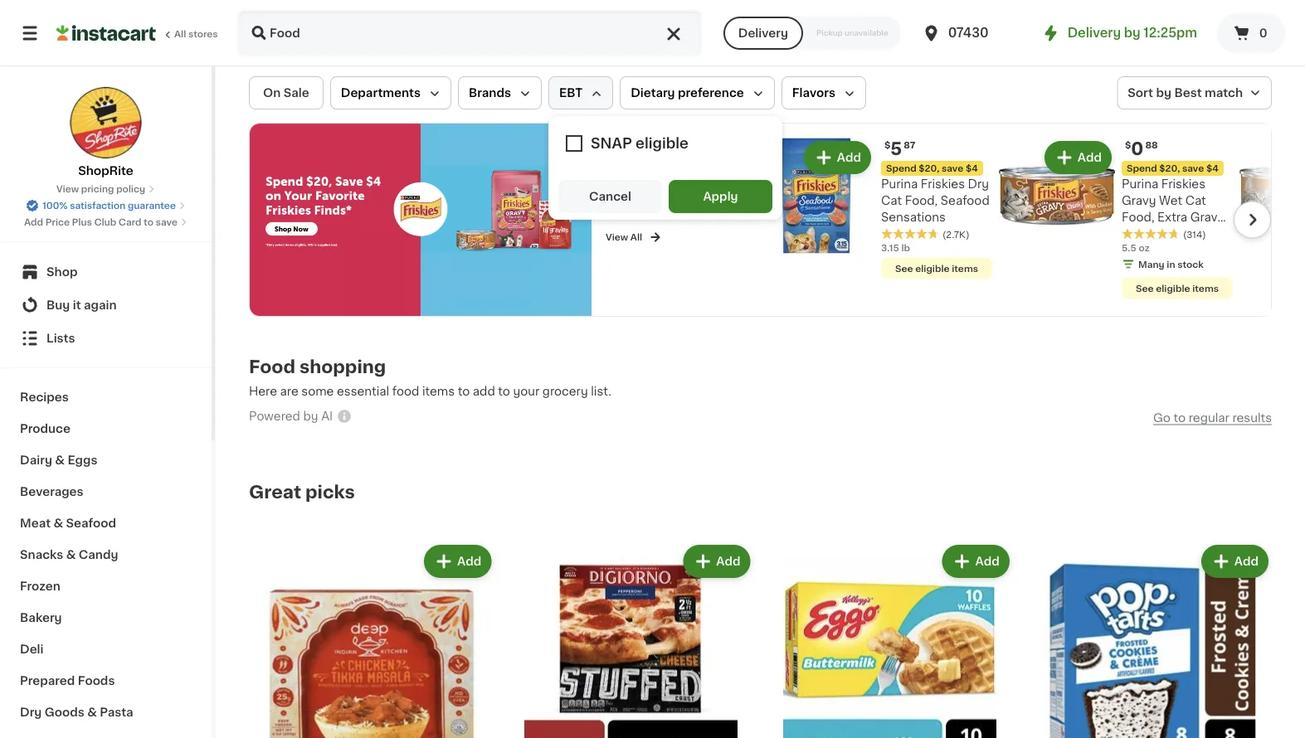 Task type: locate. For each thing, give the bounding box(es) containing it.
friskies inside purina friskies gravy wet cat food, extra gravy chunky with chicken in savory gravy
[[1162, 178, 1206, 190]]

service type group
[[723, 17, 902, 50]]

shoprite link
[[69, 86, 142, 179]]

lists
[[46, 333, 75, 344]]

Best match Sort by field
[[1117, 76, 1272, 110]]

&
[[677, 179, 689, 193], [55, 455, 65, 466], [53, 518, 63, 529], [66, 549, 76, 561], [87, 707, 97, 719]]

in left the stock
[[1167, 259, 1176, 269]]

seafood up the (2.7k)
[[941, 195, 990, 206]]

to right go
[[1174, 412, 1186, 423]]

purina down $ 0 88
[[1122, 178, 1159, 190]]

spend $20, save $4
[[886, 164, 978, 173], [1127, 164, 1219, 173]]

dietary preference
[[631, 87, 744, 99]]

0 vertical spatial eligible
[[916, 264, 950, 273]]

0 horizontal spatial view
[[56, 185, 79, 194]]

bakery
[[20, 612, 62, 624]]

items
[[952, 264, 978, 273], [1193, 284, 1219, 293], [422, 386, 455, 397]]

preference
[[678, 87, 744, 99]]

0 vertical spatial by
[[1124, 27, 1141, 39]]

shopping
[[300, 358, 386, 375]]

on
[[263, 87, 281, 99]]

1 horizontal spatial 0
[[1259, 27, 1268, 39]]

1 vertical spatial all
[[631, 232, 642, 242]]

goods
[[45, 707, 84, 719]]

2 $20, from the left
[[1160, 164, 1180, 173]]

food,
[[905, 195, 938, 206], [1122, 211, 1155, 223]]

all left stores
[[174, 29, 186, 39]]

friskies up sensations
[[921, 178, 965, 190]]

items for 5
[[952, 264, 978, 273]]

12:25pm
[[1144, 27, 1197, 39]]

picks
[[305, 483, 355, 501]]

& inside stock up & save spo nsored
[[677, 179, 689, 193]]

1 horizontal spatial all
[[631, 232, 642, 242]]

by for powered
[[303, 411, 318, 422]]

shop link
[[10, 256, 202, 289]]

Search field
[[239, 12, 700, 55]]

eggs
[[68, 455, 97, 466]]

$20, up the "wet" at right
[[1160, 164, 1180, 173]]

& left candy
[[66, 549, 76, 561]]

1 friskies from the left
[[921, 178, 965, 190]]

see for 0
[[1136, 284, 1154, 293]]

dry goods & pasta
[[20, 707, 133, 719]]

nsored
[[624, 199, 657, 208]]

seafood
[[941, 195, 990, 206], [66, 518, 116, 529]]

0 horizontal spatial items
[[422, 386, 455, 397]]

0 horizontal spatial $4
[[966, 164, 978, 173]]

1 horizontal spatial see eligible items
[[1136, 284, 1219, 293]]

to
[[144, 218, 153, 227], [458, 386, 470, 397], [498, 386, 510, 397], [1174, 412, 1186, 423]]

0 horizontal spatial 0
[[1131, 140, 1144, 157]]

dry left goods
[[20, 707, 42, 719]]

1 horizontal spatial spend $20, save $4
[[1127, 164, 1219, 173]]

gravy
[[1122, 195, 1156, 206], [1191, 211, 1225, 223], [1122, 261, 1156, 273]]

2 $4 from the left
[[1207, 164, 1219, 173]]

by right sort
[[1156, 87, 1172, 99]]

see down many
[[1136, 284, 1154, 293]]

$20,
[[919, 164, 940, 173], [1160, 164, 1180, 173]]

apply button
[[669, 180, 773, 213]]

cat inside purina friskies dry cat food, seafood sensations
[[881, 195, 902, 206]]

0 horizontal spatial see eligible items
[[895, 264, 978, 273]]

see down lb
[[895, 264, 913, 273]]

by inside best match sort by field
[[1156, 87, 1172, 99]]

1 horizontal spatial $4
[[1207, 164, 1219, 173]]

$4 up purina friskies gravy wet cat food, extra gravy chunky with chicken in savory gravy
[[1207, 164, 1219, 173]]

1 purina from the left
[[881, 178, 918, 190]]

save down "guarantee" at the left top
[[156, 218, 178, 227]]

1 horizontal spatial see eligible items button
[[1122, 277, 1233, 299]]

in inside purina friskies gravy wet cat food, extra gravy chunky with chicken in savory gravy
[[1173, 244, 1183, 256]]

items down the (2.7k)
[[952, 264, 978, 273]]

& right up
[[677, 179, 689, 193]]

plus
[[72, 218, 92, 227]]

items right food
[[422, 386, 455, 397]]

delivery left 12:25pm
[[1068, 27, 1121, 39]]

1 vertical spatial see eligible items
[[1136, 284, 1219, 293]]

pricing
[[81, 185, 114, 194]]

1 vertical spatial eligible
[[1156, 284, 1191, 293]]

spend $20, save $4 down the 88
[[1127, 164, 1219, 173]]

purina for 5
[[881, 178, 918, 190]]

1 cat from the left
[[881, 195, 902, 206]]

$ for 5
[[885, 140, 891, 149]]

1 vertical spatial dry
[[20, 707, 42, 719]]

0 vertical spatial see
[[895, 264, 913, 273]]

by for sort
[[1156, 87, 1172, 99]]

$4 for 0
[[1207, 164, 1219, 173]]

see eligible items button down many in stock on the right of the page
[[1122, 277, 1233, 299]]

100% satisfaction guarantee button
[[26, 196, 186, 212]]

friskies inside purina friskies dry cat food, seafood sensations
[[921, 178, 965, 190]]

2 friskies from the left
[[1162, 178, 1206, 190]]

1 horizontal spatial delivery
[[1068, 27, 1121, 39]]

go to regular results
[[1154, 412, 1272, 423]]

lists link
[[10, 322, 202, 355]]

satisfaction
[[70, 201, 126, 210]]

delivery button
[[723, 17, 803, 50]]

2 spend from the left
[[1127, 164, 1157, 173]]

1 horizontal spatial $
[[1125, 140, 1131, 149]]

& left pasta
[[87, 707, 97, 719]]

items down the stock
[[1193, 284, 1219, 293]]

(314)
[[1183, 230, 1206, 239]]

seafood up candy
[[66, 518, 116, 529]]

0 horizontal spatial friskies
[[921, 178, 965, 190]]

100%
[[42, 201, 68, 210]]

by inside delivery by 12:25pm link
[[1124, 27, 1141, 39]]

seafood inside purina friskies dry cat food, seafood sensations
[[941, 195, 990, 206]]

view down spo
[[606, 232, 628, 242]]

beverages link
[[10, 476, 202, 508]]

& for seafood
[[53, 518, 63, 529]]

deli link
[[10, 634, 202, 666]]

0 horizontal spatial by
[[303, 411, 318, 422]]

see eligible items down lb
[[895, 264, 978, 273]]

$ left the 88
[[1125, 140, 1131, 149]]

1 $4 from the left
[[966, 164, 978, 173]]

foods
[[78, 676, 115, 687]]

2 horizontal spatial by
[[1156, 87, 1172, 99]]

spend down $ 0 88
[[1127, 164, 1157, 173]]

1 vertical spatial see
[[1136, 284, 1154, 293]]

0 horizontal spatial spend
[[886, 164, 917, 173]]

1 horizontal spatial items
[[952, 264, 978, 273]]

1 horizontal spatial spend
[[1127, 164, 1157, 173]]

0 horizontal spatial dry
[[20, 707, 42, 719]]

view
[[56, 185, 79, 194], [606, 232, 628, 242]]

$20, for 5
[[919, 164, 940, 173]]

product group
[[758, 137, 993, 282], [999, 137, 1233, 302], [249, 542, 495, 739], [508, 542, 754, 739], [767, 542, 1013, 739], [1026, 542, 1272, 739]]

1 horizontal spatial $20,
[[1160, 164, 1180, 173]]

0 vertical spatial dry
[[968, 178, 989, 190]]

friskies up the "wet" at right
[[1162, 178, 1206, 190]]

brands
[[469, 87, 511, 99]]

save up purina friskies dry cat food, seafood sensations
[[942, 164, 964, 173]]

cat right the "wet" at right
[[1186, 195, 1206, 206]]

1 horizontal spatial food,
[[1122, 211, 1155, 223]]

gravy up (314) at top right
[[1191, 211, 1225, 223]]

view for view pricing policy
[[56, 185, 79, 194]]

see eligible items button down lb
[[881, 257, 993, 279]]

see eligible items down many in stock on the right of the page
[[1136, 284, 1219, 293]]

extra
[[1158, 211, 1188, 223]]

purina friskies gravy wet cat food, extra gravy chunky with chicken in savory gravy
[[1122, 178, 1226, 273]]

eligible for 0
[[1156, 284, 1191, 293]]

your
[[513, 386, 540, 397]]

1 vertical spatial food,
[[1122, 211, 1155, 223]]

0 horizontal spatial cat
[[881, 195, 902, 206]]

prepared
[[20, 676, 75, 687]]

snacks & candy
[[20, 549, 118, 561]]

all down nsored
[[631, 232, 642, 242]]

food, inside purina friskies dry cat food, seafood sensations
[[905, 195, 938, 206]]

None search field
[[237, 10, 702, 56]]

view up 100%
[[56, 185, 79, 194]]

to right add
[[498, 386, 510, 397]]

food, up chunky
[[1122, 211, 1155, 223]]

0 button
[[1217, 13, 1285, 53]]

$ inside $ 0 88
[[1125, 140, 1131, 149]]

2 horizontal spatial items
[[1193, 284, 1219, 293]]

purina inside purina friskies dry cat food, seafood sensations
[[881, 178, 918, 190]]

1 vertical spatial items
[[1193, 284, 1219, 293]]

cancel
[[589, 191, 632, 202]]

0 vertical spatial view
[[56, 185, 79, 194]]

0 vertical spatial seafood
[[941, 195, 990, 206]]

1 $20, from the left
[[919, 164, 940, 173]]

spend for 0
[[1127, 164, 1157, 173]]

0 vertical spatial in
[[1173, 244, 1183, 256]]

delivery by 12:25pm
[[1068, 27, 1197, 39]]

$ 5 87
[[885, 140, 916, 157]]

instacart logo image
[[56, 23, 156, 43]]

powered
[[249, 411, 300, 422]]

0 horizontal spatial see
[[895, 264, 913, 273]]

gravy down "chicken"
[[1122, 261, 1156, 273]]

see eligible items button for 0
[[1122, 277, 1233, 299]]

eligible down the (2.7k)
[[916, 264, 950, 273]]

save up the "wet" at right
[[1182, 164, 1204, 173]]

$ left 87
[[885, 140, 891, 149]]

0 horizontal spatial $20,
[[919, 164, 940, 173]]

2 $ from the left
[[1125, 140, 1131, 149]]

some
[[301, 386, 334, 397]]

eligible for 5
[[916, 264, 950, 273]]

1 spend $20, save $4 from the left
[[886, 164, 978, 173]]

0 horizontal spatial seafood
[[66, 518, 116, 529]]

buy it again
[[46, 300, 117, 311]]

$ inside $ 5 87
[[885, 140, 891, 149]]

prepared foods
[[20, 676, 115, 687]]

0 horizontal spatial spend $20, save $4
[[886, 164, 978, 173]]

1 spend from the left
[[886, 164, 917, 173]]

0 horizontal spatial all
[[174, 29, 186, 39]]

by left ai
[[303, 411, 318, 422]]

1 horizontal spatial seafood
[[941, 195, 990, 206]]

0 vertical spatial see eligible items
[[895, 264, 978, 273]]

eligible down many in stock on the right of the page
[[1156, 284, 1191, 293]]

all
[[174, 29, 186, 39], [631, 232, 642, 242]]

1 $ from the left
[[885, 140, 891, 149]]

1 vertical spatial 0
[[1131, 140, 1144, 157]]

0 vertical spatial all
[[174, 29, 186, 39]]

food, up sensations
[[905, 195, 938, 206]]

★★★★★
[[881, 227, 939, 239], [881, 227, 939, 239], [1122, 227, 1180, 239], [1122, 227, 1180, 239]]

delivery up preference in the top right of the page
[[738, 27, 788, 39]]

by left 12:25pm
[[1124, 27, 1141, 39]]

0 vertical spatial 0
[[1259, 27, 1268, 39]]

0 horizontal spatial purina
[[881, 178, 918, 190]]

& right meat
[[53, 518, 63, 529]]

1 horizontal spatial purina
[[1122, 178, 1159, 190]]

card
[[119, 218, 141, 227]]

2 spend $20, save $4 from the left
[[1127, 164, 1219, 173]]

1 horizontal spatial by
[[1124, 27, 1141, 39]]

many
[[1139, 259, 1165, 269]]

dry
[[968, 178, 989, 190], [20, 707, 42, 719]]

wet
[[1159, 195, 1183, 206]]

add button
[[806, 142, 870, 172], [1046, 142, 1110, 172], [426, 547, 490, 577], [685, 547, 749, 577], [944, 547, 1008, 577], [1203, 547, 1267, 577]]

purina
[[881, 178, 918, 190], [1122, 178, 1159, 190]]

2 horizontal spatial save
[[1182, 164, 1204, 173]]

0 horizontal spatial see eligible items button
[[881, 257, 993, 279]]

1 horizontal spatial save
[[942, 164, 964, 173]]

1 vertical spatial by
[[1156, 87, 1172, 99]]

are
[[280, 386, 299, 397]]

meat & seafood link
[[10, 508, 202, 539]]

cancel button
[[558, 180, 662, 213]]

by inside the powered by ai link
[[303, 411, 318, 422]]

departments button
[[330, 76, 451, 110]]

go to regular results button
[[1154, 411, 1272, 424]]

1 horizontal spatial friskies
[[1162, 178, 1206, 190]]

& left eggs
[[55, 455, 65, 466]]

food
[[249, 358, 295, 375]]

in up many in stock on the right of the page
[[1173, 244, 1183, 256]]

beverages
[[20, 486, 83, 498]]

spend
[[886, 164, 917, 173], [1127, 164, 1157, 173]]

1 vertical spatial seafood
[[66, 518, 116, 529]]

1 horizontal spatial eligible
[[1156, 284, 1191, 293]]

departments
[[341, 87, 421, 99]]

frozen
[[20, 581, 60, 593]]

1 horizontal spatial see
[[1136, 284, 1154, 293]]

add
[[837, 152, 861, 163], [1078, 152, 1102, 163], [24, 218, 43, 227], [457, 556, 482, 567], [716, 556, 741, 567], [976, 556, 1000, 567], [1235, 556, 1259, 567]]

0 vertical spatial items
[[952, 264, 978, 273]]

frozen link
[[10, 571, 202, 602]]

product group containing 0
[[999, 137, 1233, 302]]

see
[[895, 264, 913, 273], [1136, 284, 1154, 293]]

savory
[[1186, 244, 1226, 256]]

buy
[[46, 300, 70, 311]]

gravy left the "wet" at right
[[1122, 195, 1156, 206]]

1 vertical spatial view
[[606, 232, 628, 242]]

food shopping
[[249, 358, 386, 375]]

spend down $ 5 87
[[886, 164, 917, 173]]

87
[[904, 140, 916, 149]]

1 horizontal spatial cat
[[1186, 195, 1206, 206]]

0 horizontal spatial $
[[885, 140, 891, 149]]

0 horizontal spatial food,
[[905, 195, 938, 206]]

delivery inside button
[[738, 27, 788, 39]]

1 horizontal spatial view
[[606, 232, 628, 242]]

purina for 0
[[1122, 178, 1159, 190]]

$20, up purina friskies dry cat food, seafood sensations
[[919, 164, 940, 173]]

essential
[[337, 386, 389, 397]]

purina down $ 5 87
[[881, 178, 918, 190]]

see eligible items button for 5
[[881, 257, 993, 279]]

friskies for 5
[[921, 178, 965, 190]]

sort by best match
[[1128, 87, 1243, 99]]

dry up the (2.7k)
[[968, 178, 989, 190]]

cat up sensations
[[881, 195, 902, 206]]

2 vertical spatial by
[[303, 411, 318, 422]]

0 horizontal spatial eligible
[[916, 264, 950, 273]]

prepared foods link
[[10, 666, 202, 697]]

dietary preference button
[[620, 76, 775, 110]]

purina inside purina friskies gravy wet cat food, extra gravy chunky with chicken in savory gravy
[[1122, 178, 1159, 190]]

0 horizontal spatial delivery
[[738, 27, 788, 39]]

all stores
[[174, 29, 218, 39]]

bakery link
[[10, 602, 202, 634]]

$4 up purina friskies dry cat food, seafood sensations
[[966, 164, 978, 173]]

2 cat from the left
[[1186, 195, 1206, 206]]

spend $20, save $4 down 87
[[886, 164, 978, 173]]

0 vertical spatial food,
[[905, 195, 938, 206]]

1 horizontal spatial dry
[[968, 178, 989, 190]]

$20, for 0
[[1160, 164, 1180, 173]]

2 purina from the left
[[1122, 178, 1159, 190]]



Task type: describe. For each thing, give the bounding box(es) containing it.
5.5 oz
[[1122, 243, 1150, 252]]

see eligible items for 0
[[1136, 284, 1219, 293]]

shop
[[46, 266, 78, 278]]

all inside all stores link
[[174, 29, 186, 39]]

by for delivery
[[1124, 27, 1141, 39]]

add price plus club card to save link
[[24, 216, 187, 229]]

price
[[45, 218, 70, 227]]

results
[[1233, 412, 1272, 423]]

0 inside product group
[[1131, 140, 1144, 157]]

view for view all
[[606, 232, 628, 242]]

purina friskies dry cat food, seafood sensations
[[881, 178, 990, 223]]

delivery for delivery by 12:25pm
[[1068, 27, 1121, 39]]

dairy & eggs link
[[10, 445, 202, 476]]

view pricing policy link
[[56, 183, 155, 196]]

spo
[[606, 199, 624, 208]]

0 horizontal spatial save
[[156, 218, 178, 227]]

it
[[73, 300, 81, 311]]

pasta
[[100, 707, 133, 719]]

spend $20, save $4 for 0
[[1127, 164, 1219, 173]]

0 vertical spatial gravy
[[1122, 195, 1156, 206]]

product group containing 5
[[758, 137, 993, 282]]

save for 0
[[1182, 164, 1204, 173]]

recipes link
[[10, 382, 202, 413]]

chunky
[[1122, 228, 1167, 240]]

delivery by 12:25pm link
[[1041, 23, 1197, 43]]

save
[[692, 179, 728, 193]]

match
[[1205, 87, 1243, 99]]

sort
[[1128, 87, 1154, 99]]

spend for 5
[[886, 164, 917, 173]]

07430
[[948, 27, 989, 39]]

go
[[1154, 412, 1171, 423]]

meat
[[20, 518, 51, 529]]

cat inside purina friskies gravy wet cat food, extra gravy chunky with chicken in savory gravy
[[1186, 195, 1206, 206]]

07430 button
[[922, 10, 1021, 56]]

to down "guarantee" at the left top
[[144, 218, 153, 227]]

stock up & save spo nsored
[[606, 179, 728, 208]]

see for 5
[[895, 264, 913, 273]]

shoprite
[[78, 165, 133, 177]]

stores
[[188, 29, 218, 39]]

0 inside button
[[1259, 27, 1268, 39]]

list.
[[591, 386, 612, 397]]

policy
[[116, 185, 145, 194]]

produce link
[[10, 413, 202, 445]]

powered by ai
[[249, 411, 333, 422]]

see eligible items for 5
[[895, 264, 978, 273]]

produce
[[20, 423, 71, 435]]

purina image
[[606, 137, 636, 167]]

dry inside purina friskies dry cat food, seafood sensations
[[968, 178, 989, 190]]

delivery for delivery
[[738, 27, 788, 39]]

5
[[891, 140, 902, 157]]

items for 0
[[1193, 284, 1219, 293]]

dry goods & pasta link
[[10, 697, 202, 729]]

recipes
[[20, 392, 69, 403]]

great
[[249, 483, 301, 501]]

spend $20, save $4 for 5
[[886, 164, 978, 173]]

88
[[1146, 140, 1158, 149]]

dietary
[[631, 87, 675, 99]]

purina friskies image
[[250, 124, 592, 316]]

apply
[[703, 191, 738, 202]]

buy it again link
[[10, 289, 202, 322]]

& for candy
[[66, 549, 76, 561]]

view pricing policy
[[56, 185, 145, 194]]

save for 5
[[942, 164, 964, 173]]

$ 0 88
[[1125, 140, 1158, 157]]

shoprite logo image
[[69, 86, 142, 159]]

add
[[473, 386, 495, 397]]

flavors button
[[782, 76, 866, 110]]

2 vertical spatial gravy
[[1122, 261, 1156, 273]]

2 vertical spatial items
[[422, 386, 455, 397]]

$4 for 5
[[966, 164, 978, 173]]

up
[[653, 179, 673, 193]]

guarantee
[[128, 201, 176, 210]]

to left add
[[458, 386, 470, 397]]

stock
[[606, 179, 649, 193]]

deli
[[20, 644, 44, 656]]

flavors
[[792, 87, 836, 99]]

ai
[[321, 411, 333, 422]]

1 vertical spatial in
[[1167, 259, 1176, 269]]

great picks
[[249, 483, 355, 501]]

ebt
[[559, 87, 583, 99]]

brands button
[[458, 76, 542, 110]]

candy
[[79, 549, 118, 561]]

view all
[[606, 232, 642, 242]]

meat & seafood
[[20, 518, 116, 529]]

food
[[392, 386, 419, 397]]

snacks
[[20, 549, 63, 561]]

1 vertical spatial gravy
[[1191, 211, 1225, 223]]

to inside button
[[1174, 412, 1186, 423]]

3.15 lb
[[881, 243, 910, 252]]

with
[[1170, 228, 1196, 240]]

all stores link
[[56, 10, 219, 56]]

5.5
[[1122, 243, 1137, 252]]

& for eggs
[[55, 455, 65, 466]]

ebt button
[[549, 76, 613, 110]]

friskies for 0
[[1162, 178, 1206, 190]]

club
[[94, 218, 116, 227]]

grocery
[[543, 386, 588, 397]]

100% satisfaction guarantee
[[42, 201, 176, 210]]

regular
[[1189, 412, 1230, 423]]

$ for 0
[[1125, 140, 1131, 149]]

sensations
[[881, 211, 946, 223]]

3.15
[[881, 243, 899, 252]]

food, inside purina friskies gravy wet cat food, extra gravy chunky with chicken in savory gravy
[[1122, 211, 1155, 223]]

many in stock
[[1139, 259, 1204, 269]]

best
[[1175, 87, 1202, 99]]



Task type: vqa. For each thing, say whether or not it's contained in the screenshot.
Vegetables
no



